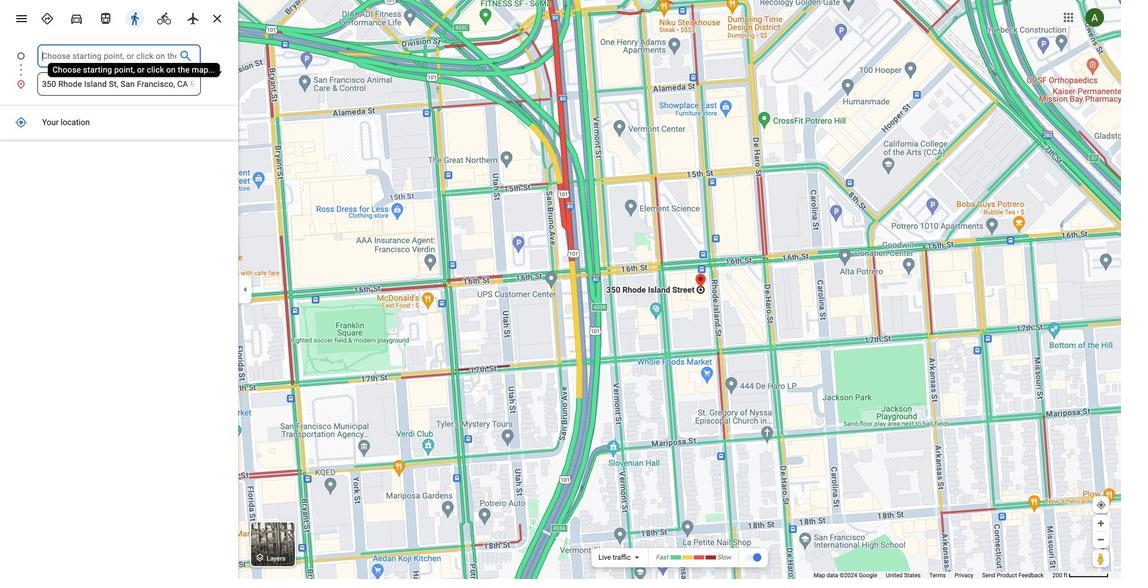 Task type: describe. For each thing, give the bounding box(es) containing it.
walking image
[[128, 12, 142, 26]]

none radio best travel modes
[[35, 7, 60, 28]]

Choose starting point, or click on the map... field
[[42, 49, 176, 63]]

zoom in image
[[1097, 520, 1106, 529]]

none radio flights
[[181, 7, 206, 28]]

best travel modes image
[[40, 12, 54, 26]]

flights image
[[186, 12, 200, 26]]

show your location image
[[1096, 501, 1107, 511]]

cell inside the google maps element
[[0, 113, 231, 132]]

Destination 350 Rhode Island St, San Francisco, CA 94103 field
[[42, 77, 196, 91]]

collapse side panel image
[[239, 284, 252, 296]]

 Show traffic  checkbox
[[745, 554, 762, 563]]

list inside the google maps element
[[0, 44, 238, 96]]

none field choose starting point, or click on the map...
[[42, 44, 176, 68]]

show street view coverage image
[[1093, 551, 1110, 568]]

zoom out image
[[1097, 536, 1106, 545]]

transit image
[[99, 12, 113, 26]]



Task type: locate. For each thing, give the bounding box(es) containing it.
none radio left driving option
[[35, 7, 60, 28]]

none radio right cycling option
[[181, 7, 206, 28]]

none radio right best travel modes option
[[64, 7, 89, 28]]

driving image
[[70, 12, 84, 26]]

4 none radio from the left
[[152, 7, 176, 28]]

list item
[[0, 44, 238, 82], [0, 72, 238, 96]]

None field
[[42, 44, 176, 68], [42, 72, 196, 96]]

2 none field from the top
[[42, 72, 196, 96]]

google maps element
[[0, 0, 1121, 580]]

3 none radio from the left
[[93, 7, 118, 28]]

1 none field from the top
[[42, 44, 176, 68]]

None radio
[[123, 7, 147, 28]]

your location image
[[15, 117, 27, 129]]

0 vertical spatial none field
[[42, 44, 176, 68]]

none radio cycling
[[152, 7, 176, 28]]

2 list item from the top
[[0, 72, 238, 96]]

cycling image
[[157, 12, 171, 26]]

none radio inside the google maps element
[[123, 7, 147, 28]]

list item down transit image
[[0, 44, 238, 82]]

2 none radio from the left
[[64, 7, 89, 28]]

None radio
[[35, 7, 60, 28], [64, 7, 89, 28], [93, 7, 118, 28], [152, 7, 176, 28], [181, 7, 206, 28]]

list item down choose starting point, or click on the map... field
[[0, 72, 238, 96]]

none field up destination 350 rhode island st, san francisco, ca 94103 field
[[42, 44, 176, 68]]

none radio transit
[[93, 7, 118, 28]]

none radio driving
[[64, 7, 89, 28]]

none field down choose starting point, or click on the map... field
[[42, 72, 196, 96]]

option
[[599, 554, 631, 562]]

none field destination 350 rhode island st, san francisco, ca 94103
[[42, 72, 196, 96]]

list
[[0, 44, 238, 96]]

1 list item from the top
[[0, 44, 238, 82]]

5 none radio from the left
[[181, 7, 206, 28]]

1 none radio from the left
[[35, 7, 60, 28]]

none radio right driving option
[[93, 7, 118, 28]]

cell
[[0, 113, 231, 132]]

none radio left flights option
[[152, 7, 176, 28]]

1 vertical spatial none field
[[42, 72, 196, 96]]

google account: augustus odena  
(augustus@adept.ai) image
[[1086, 8, 1104, 27]]



Task type: vqa. For each thing, say whether or not it's contained in the screenshot.
Show traffic checkbox
yes



